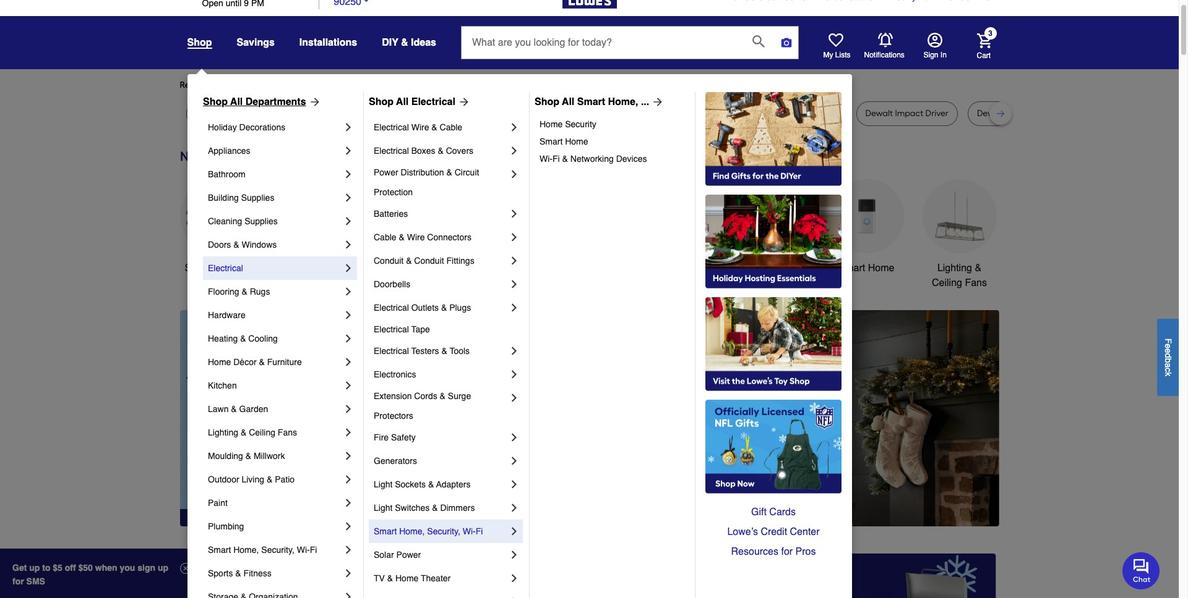 Task type: vqa. For each thing, say whether or not it's contained in the screenshot.
dewalt for dewalt drill
yes



Task type: locate. For each thing, give the bounding box(es) containing it.
0 horizontal spatial cable
[[374, 233, 396, 243]]

smart home, security, wi-fi down light switches & dimmers
[[374, 527, 483, 537]]

0 horizontal spatial security,
[[261, 546, 294, 556]]

lowe's credit center link
[[705, 523, 842, 543]]

chevron right image for power distribution & circuit protection
[[508, 168, 520, 181]]

2 shop from the left
[[369, 97, 394, 108]]

cards
[[769, 507, 796, 519]]

1 vertical spatial security,
[[261, 546, 294, 556]]

decorations inside christmas decorations link
[[469, 278, 522, 289]]

k
[[1163, 372, 1173, 377]]

0 horizontal spatial bathroom
[[208, 170, 245, 179]]

conduit down cable & wire connectors
[[414, 256, 444, 266]]

electrical for electrical wire & cable
[[374, 123, 409, 132]]

dewalt down cart
[[977, 108, 1005, 119]]

1 you from the left
[[292, 80, 307, 90]]

flooring
[[208, 287, 239, 297]]

1 horizontal spatial driver
[[814, 108, 837, 119]]

1 horizontal spatial decorations
[[469, 278, 522, 289]]

up to 30 percent off select grills and accessories. image
[[738, 554, 997, 599]]

f e e d b a c k button
[[1157, 319, 1179, 396]]

when
[[95, 564, 117, 574]]

1 vertical spatial ceiling
[[249, 428, 275, 438]]

electrical left tape
[[374, 325, 409, 335]]

covers
[[446, 146, 473, 156]]

bathroom link
[[208, 163, 342, 186], [737, 179, 811, 276]]

1 horizontal spatial wi-
[[463, 527, 476, 537]]

decorations inside holiday decorations "link"
[[239, 123, 285, 132]]

2 vertical spatial home,
[[233, 546, 259, 556]]

you for more suggestions for you
[[402, 80, 417, 90]]

2 dewalt from the left
[[251, 108, 279, 119]]

1 horizontal spatial lighting & ceiling fans
[[932, 263, 987, 289]]

all
[[230, 97, 243, 108], [396, 97, 409, 108], [562, 97, 574, 108], [210, 263, 221, 274]]

chevron right image for flooring & rugs
[[342, 286, 355, 298]]

lighting & ceiling fans
[[932, 263, 987, 289], [208, 428, 297, 438]]

drill for dewalt drill bit set
[[1007, 108, 1021, 119]]

doors
[[208, 240, 231, 250]]

supplies
[[241, 193, 274, 203], [245, 217, 278, 226]]

my lists link
[[823, 33, 851, 60]]

living
[[242, 475, 264, 485]]

& inside light sockets & adapters link
[[428, 480, 434, 490]]

shop inside the shop all departments link
[[203, 97, 228, 108]]

1 horizontal spatial cable
[[440, 123, 462, 132]]

tool
[[281, 108, 297, 119]]

power up tv & home theater
[[396, 551, 421, 561]]

1 horizontal spatial conduit
[[414, 256, 444, 266]]

security, down plumbing link
[[261, 546, 294, 556]]

1 vertical spatial light
[[374, 504, 393, 514]]

1 drill from the left
[[355, 108, 370, 119]]

1 vertical spatial wi-
[[463, 527, 476, 537]]

0 vertical spatial lighting & ceiling fans
[[932, 263, 987, 289]]

1 vertical spatial home,
[[399, 527, 425, 537]]

0 vertical spatial supplies
[[241, 193, 274, 203]]

0 horizontal spatial decorations
[[239, 123, 285, 132]]

smart home, security, wi-fi up fitness
[[208, 546, 317, 556]]

tools up equipment
[[684, 263, 707, 274]]

home security
[[540, 119, 596, 129]]

cable down dewalt bit set
[[440, 123, 462, 132]]

electrical up electronics
[[374, 347, 409, 356]]

& inside electrical outlets & plugs "link"
[[441, 303, 447, 313]]

e up d
[[1163, 344, 1173, 349]]

solar power link
[[374, 544, 508, 567]]

& inside lawn & garden link
[[231, 405, 237, 415]]

electrical for electrical outlets & plugs
[[374, 303, 409, 313]]

chevron right image for cable & wire connectors
[[508, 231, 520, 244]]

dewalt down notifications
[[865, 108, 893, 119]]

shop up recommended
[[187, 37, 212, 48]]

electrical for electrical tape
[[374, 325, 409, 335]]

f
[[1163, 339, 1173, 344]]

driver down "sign in" on the right of page
[[925, 108, 949, 119]]

outdoor up equipment
[[646, 263, 681, 274]]

& inside 'diy & ideas' button
[[401, 37, 408, 48]]

home, down switches
[[399, 527, 425, 537]]

3 drill from the left
[[740, 108, 755, 119]]

2 conduit from the left
[[414, 256, 444, 266]]

1 horizontal spatial lighting
[[937, 263, 972, 274]]

smart home, security, wi-fi link down light switches & dimmers
[[374, 520, 508, 544]]

tools down electrical tape link
[[450, 347, 470, 356]]

& inside the electrical wire & cable link
[[432, 123, 437, 132]]

all down recommended searches for you
[[230, 97, 243, 108]]

chevron right image for bathroom
[[342, 168, 355, 181]]

power inside power distribution & circuit protection
[[374, 168, 398, 178]]

0 horizontal spatial smart home
[[540, 137, 588, 147]]

you up arrow right image
[[292, 80, 307, 90]]

batteries
[[374, 209, 408, 219]]

heating & cooling link
[[208, 327, 342, 351]]

dewalt up electrical wire & cable
[[410, 108, 438, 119]]

1 vertical spatial fans
[[278, 428, 297, 438]]

bit set
[[657, 108, 682, 119]]

light sockets & adapters
[[374, 480, 471, 490]]

0 horizontal spatial wi-
[[297, 546, 310, 556]]

fire
[[374, 433, 389, 443]]

conduit & conduit fittings link
[[374, 249, 508, 273]]

1 light from the top
[[374, 480, 393, 490]]

lawn & garden
[[208, 405, 268, 415]]

dewalt for dewalt bit set
[[410, 108, 438, 119]]

0 horizontal spatial smart home link
[[540, 133, 686, 150]]

for down the "get"
[[12, 577, 24, 587]]

1 horizontal spatial you
[[402, 80, 417, 90]]

2 horizontal spatial shop
[[535, 97, 559, 108]]

arrow right image for shop all smart home, ...
[[649, 96, 664, 108]]

1 impact from the left
[[493, 108, 521, 119]]

1 shop from the left
[[203, 97, 228, 108]]

wi- down the "dimmers" on the bottom left of page
[[463, 527, 476, 537]]

electrical boxes & covers
[[374, 146, 473, 156]]

all left deals
[[210, 263, 221, 274]]

& inside conduit & conduit fittings link
[[406, 256, 412, 266]]

light inside the light switches & dimmers link
[[374, 504, 393, 514]]

supplies up cleaning supplies
[[241, 193, 274, 203]]

driver down "my"
[[814, 108, 837, 119]]

electrical inside "link"
[[374, 303, 409, 313]]

0 vertical spatial smart home, security, wi-fi
[[374, 527, 483, 537]]

to
[[42, 564, 50, 574]]

wire down dewalt bit set
[[411, 123, 429, 132]]

electrical left 'boxes'
[[374, 146, 409, 156]]

up right sign on the left
[[158, 564, 168, 574]]

outdoor down moulding
[[208, 475, 239, 485]]

chevron right image for batteries
[[508, 208, 520, 220]]

0 horizontal spatial fi
[[310, 546, 317, 556]]

supplies up windows
[[245, 217, 278, 226]]

more
[[317, 80, 337, 90]]

outlets
[[411, 303, 439, 313]]

building
[[208, 193, 239, 203]]

tools
[[391, 263, 414, 274], [684, 263, 707, 274], [450, 347, 470, 356]]

1 vertical spatial smart home
[[839, 263, 894, 274]]

fi down plumbing link
[[310, 546, 317, 556]]

smart home, security, wi-fi link up fitness
[[208, 539, 342, 562]]

dewalt for dewalt
[[195, 108, 223, 119]]

2 horizontal spatial impact
[[895, 108, 923, 119]]

2 horizontal spatial tools
[[684, 263, 707, 274]]

2 driver from the left
[[814, 108, 837, 119]]

0 horizontal spatial impact
[[493, 108, 521, 119]]

0 horizontal spatial lighting & ceiling fans
[[208, 428, 297, 438]]

1 vertical spatial smart home link
[[829, 179, 904, 276]]

home, up drill bit set
[[608, 97, 638, 108]]

holiday
[[208, 123, 237, 132]]

appliances link
[[208, 139, 342, 163]]

fi for chevron right image associated with smart home, security, wi-fi
[[476, 527, 483, 537]]

all for electrical
[[396, 97, 409, 108]]

0 horizontal spatial outdoor
[[208, 475, 239, 485]]

& inside sports & fitness link
[[235, 569, 241, 579]]

shop down recommended
[[203, 97, 228, 108]]

all up electrical wire & cable
[[396, 97, 409, 108]]

chevron right image
[[508, 121, 520, 134], [342, 145, 355, 157], [508, 145, 520, 157], [342, 168, 355, 181], [508, 255, 520, 267], [342, 262, 355, 275], [508, 278, 520, 291], [342, 286, 355, 298], [508, 302, 520, 314], [342, 333, 355, 345], [508, 345, 520, 358], [508, 369, 520, 381], [342, 380, 355, 392], [508, 392, 520, 405], [342, 403, 355, 416], [508, 455, 520, 468], [508, 526, 520, 538], [508, 573, 520, 585], [342, 592, 355, 599], [508, 597, 520, 599]]

2 e from the top
[[1163, 349, 1173, 354]]

4 dewalt from the left
[[410, 108, 438, 119]]

fi left networking
[[553, 154, 560, 164]]

light down generators
[[374, 480, 393, 490]]

1 dewalt from the left
[[195, 108, 223, 119]]

1 horizontal spatial bathroom
[[752, 263, 795, 274]]

0 horizontal spatial conduit
[[374, 256, 404, 266]]

shop inside shop all electrical link
[[369, 97, 394, 108]]

0 horizontal spatial you
[[292, 80, 307, 90]]

tools up doorbells
[[391, 263, 414, 274]]

you up shop all electrical
[[402, 80, 417, 90]]

home, for the rightmost the smart home, security, wi-fi link
[[399, 527, 425, 537]]

1 horizontal spatial ceiling
[[932, 278, 962, 289]]

decorations down christmas
[[469, 278, 522, 289]]

officially licensed n f l gifts. shop now. image
[[705, 400, 842, 494]]

up
[[29, 564, 40, 574], [158, 564, 168, 574]]

2 horizontal spatial fi
[[553, 154, 560, 164]]

connectors
[[427, 233, 471, 243]]

0 horizontal spatial smart home, security, wi-fi
[[208, 546, 317, 556]]

chevron right image for fire safety
[[508, 432, 520, 444]]

dewalt right arrow right image
[[325, 108, 353, 119]]

4 drill from the left
[[1007, 108, 1021, 119]]

1 horizontal spatial impact
[[783, 108, 812, 119]]

wi-
[[540, 154, 553, 164], [463, 527, 476, 537], [297, 546, 310, 556]]

& inside tv & home theater link
[[387, 574, 393, 584]]

tv
[[374, 574, 385, 584]]

0 vertical spatial fans
[[965, 278, 987, 289]]

2 vertical spatial wi-
[[297, 546, 310, 556]]

lowe's home improvement account image
[[927, 33, 942, 48]]

cleaning
[[208, 217, 242, 226]]

outdoor inside outdoor tools & equipment
[[646, 263, 681, 274]]

chevron right image for paint
[[342, 497, 355, 510]]

shop for shop
[[187, 37, 212, 48]]

& inside flooring & rugs link
[[242, 287, 247, 297]]

all for departments
[[230, 97, 243, 108]]

& inside cable & wire connectors link
[[399, 233, 405, 243]]

2 horizontal spatial arrow right image
[[976, 419, 989, 431]]

find gifts for the diyer. image
[[705, 92, 842, 186]]

1 horizontal spatial security,
[[427, 527, 460, 537]]

tv & home theater link
[[374, 567, 508, 591]]

0 vertical spatial smart home
[[540, 137, 588, 147]]

0 vertical spatial ceiling
[[932, 278, 962, 289]]

electrical down doorbells
[[374, 303, 409, 313]]

security, up solar power link
[[427, 527, 460, 537]]

impact
[[493, 108, 521, 119], [783, 108, 812, 119], [895, 108, 923, 119]]

shop
[[187, 37, 212, 48], [185, 263, 208, 274]]

1 horizontal spatial smart home
[[839, 263, 894, 274]]

e up b on the bottom right of the page
[[1163, 349, 1173, 354]]

1 vertical spatial smart home, security, wi-fi
[[208, 546, 317, 556]]

arrow right image inside shop all electrical link
[[455, 96, 470, 108]]

1 driver from the left
[[524, 108, 547, 119]]

1 vertical spatial lighting & ceiling fans
[[208, 428, 297, 438]]

& inside "moulding & millwork" "link"
[[245, 452, 251, 462]]

savings button
[[237, 32, 275, 54]]

0 vertical spatial wi-
[[540, 154, 553, 164]]

0 vertical spatial power
[[374, 168, 398, 178]]

2 light from the top
[[374, 504, 393, 514]]

generators link
[[374, 450, 508, 473]]

impact for impact driver bit
[[493, 108, 521, 119]]

chevron right image for hardware
[[342, 309, 355, 322]]

plumbing link
[[208, 515, 342, 539]]

smart
[[577, 97, 605, 108], [540, 137, 563, 147], [839, 263, 865, 274], [374, 527, 397, 537], [208, 546, 231, 556]]

chevron right image for cleaning supplies
[[342, 215, 355, 228]]

adapters
[[436, 480, 471, 490]]

driver up home security at top
[[524, 108, 547, 119]]

decorations for holiday
[[239, 123, 285, 132]]

7 dewalt from the left
[[977, 108, 1005, 119]]

fans
[[965, 278, 987, 289], [278, 428, 297, 438]]

patio
[[275, 475, 295, 485]]

0 horizontal spatial lighting & ceiling fans link
[[208, 421, 342, 445]]

light left switches
[[374, 504, 393, 514]]

0 vertical spatial decorations
[[239, 123, 285, 132]]

light
[[374, 480, 393, 490], [374, 504, 393, 514]]

you
[[292, 80, 307, 90], [402, 80, 417, 90]]

lawn & garden link
[[208, 398, 342, 421]]

chevron right image for kitchen
[[342, 380, 355, 392]]

dewalt for dewalt tool
[[251, 108, 279, 119]]

fire safety
[[374, 433, 416, 443]]

shop left deals
[[185, 263, 208, 274]]

0 horizontal spatial lighting
[[208, 428, 238, 438]]

electronics
[[374, 370, 416, 380]]

2 vertical spatial fi
[[310, 546, 317, 556]]

shop all departments
[[203, 97, 306, 108]]

fire safety link
[[374, 426, 508, 450]]

0 vertical spatial cable
[[440, 123, 462, 132]]

new deals every day during 25 days of deals image
[[180, 146, 999, 167]]

sockets
[[395, 480, 426, 490]]

electrical for electrical boxes & covers
[[374, 146, 409, 156]]

cable down batteries at the top of the page
[[374, 233, 396, 243]]

1 horizontal spatial fi
[[476, 527, 483, 537]]

1 horizontal spatial tools
[[450, 347, 470, 356]]

0 horizontal spatial driver
[[524, 108, 547, 119]]

decorations down dewalt tool
[[239, 123, 285, 132]]

recommended searches for you
[[180, 80, 307, 90]]

shop for shop all smart home, ...
[[535, 97, 559, 108]]

1 vertical spatial supplies
[[245, 217, 278, 226]]

drill
[[355, 108, 370, 119], [587, 108, 602, 119], [740, 108, 755, 119], [1007, 108, 1021, 119]]

0 horizontal spatial shop
[[203, 97, 228, 108]]

home inside tv & home theater link
[[395, 574, 419, 584]]

electrical down shop all electrical
[[374, 123, 409, 132]]

moulding
[[208, 452, 243, 462]]

conduit up doorbells
[[374, 256, 404, 266]]

lowe's home improvement lists image
[[828, 33, 843, 48]]

0 vertical spatial fi
[[553, 154, 560, 164]]

doors & windows
[[208, 240, 277, 250]]

chevron right image for heating & cooling
[[342, 333, 355, 345]]

electrical
[[411, 97, 455, 108], [374, 123, 409, 132], [374, 146, 409, 156], [208, 264, 243, 274], [374, 303, 409, 313], [374, 325, 409, 335], [374, 347, 409, 356]]

fi up solar power link
[[476, 527, 483, 537]]

0 horizontal spatial arrow right image
[[455, 96, 470, 108]]

arrow right image inside shop all smart home, ... link
[[649, 96, 664, 108]]

1 vertical spatial outdoor
[[208, 475, 239, 485]]

0 vertical spatial security,
[[427, 527, 460, 537]]

my
[[823, 51, 833, 59]]

generators
[[374, 457, 417, 467]]

0 vertical spatial lighting & ceiling fans link
[[922, 179, 997, 291]]

lawn
[[208, 405, 229, 415]]

home, for the smart home, security, wi-fi link to the left
[[233, 546, 259, 556]]

kitchen
[[208, 381, 237, 391]]

safety
[[391, 433, 416, 443]]

1 horizontal spatial arrow right image
[[649, 96, 664, 108]]

dewalt down shop all departments at the top left of the page
[[251, 108, 279, 119]]

sign in button
[[924, 33, 947, 60]]

chevron right image for lawn & garden
[[342, 403, 355, 416]]

arrow right image
[[455, 96, 470, 108], [649, 96, 664, 108], [976, 419, 989, 431]]

shop all electrical link
[[369, 95, 470, 110]]

shop all electrical
[[369, 97, 455, 108]]

0 vertical spatial light
[[374, 480, 393, 490]]

1 vertical spatial fi
[[476, 527, 483, 537]]

dewalt right bit set
[[711, 108, 738, 119]]

fittings
[[446, 256, 474, 266]]

2 you from the left
[[402, 80, 417, 90]]

dewalt for dewalt drill bit
[[325, 108, 353, 119]]

0 horizontal spatial home,
[[233, 546, 259, 556]]

conduit
[[374, 256, 404, 266], [414, 256, 444, 266]]

0 horizontal spatial up
[[29, 564, 40, 574]]

chevron right image for conduit & conduit fittings
[[508, 255, 520, 267]]

dewalt up holiday on the top left of the page
[[195, 108, 223, 119]]

1 horizontal spatial smart home, security, wi-fi
[[374, 527, 483, 537]]

0 vertical spatial home,
[[608, 97, 638, 108]]

0 vertical spatial lighting
[[937, 263, 972, 274]]

chevron right image for lighting & ceiling fans
[[342, 427, 355, 439]]

2 horizontal spatial home,
[[608, 97, 638, 108]]

None search field
[[461, 26, 799, 71]]

& inside power distribution & circuit protection
[[446, 168, 452, 178]]

electrical up 'flooring'
[[208, 264, 243, 274]]

electrical testers & tools
[[374, 347, 470, 356]]

recommended searches for you heading
[[180, 79, 999, 92]]

& inside extension cords & surge protectors
[[440, 392, 445, 402]]

2 set from the left
[[616, 108, 629, 119]]

5 bit from the left
[[657, 108, 667, 119]]

2 impact from the left
[[783, 108, 812, 119]]

moulding & millwork link
[[208, 445, 342, 468]]

3 dewalt from the left
[[325, 108, 353, 119]]

light inside light sockets & adapters link
[[374, 480, 393, 490]]

wi- down home security at top
[[540, 154, 553, 164]]

3 shop from the left
[[535, 97, 559, 108]]

decorations
[[239, 123, 285, 132], [469, 278, 522, 289]]

chevron right image for sports & fitness
[[342, 568, 355, 580]]

shop up impact driver bit at the left top of page
[[535, 97, 559, 108]]

shop these last-minute gifts. $99 or less. quantities are limited and won't last. image
[[180, 311, 380, 527]]

hardware
[[208, 311, 245, 321]]

chevron right image for home décor & furniture
[[342, 356, 355, 369]]

impact for impact driver
[[783, 108, 812, 119]]

power up protection at the left top of page
[[374, 168, 398, 178]]

for inside get up to $5 off $50 when you sign up for sms
[[12, 577, 24, 587]]

supplies for building supplies
[[241, 193, 274, 203]]

departments
[[245, 97, 306, 108]]

shop inside shop all smart home, ... link
[[535, 97, 559, 108]]

1 horizontal spatial shop
[[369, 97, 394, 108]]

chevron right image
[[342, 121, 355, 134], [508, 168, 520, 181], [342, 192, 355, 204], [508, 208, 520, 220], [342, 215, 355, 228], [508, 231, 520, 244], [342, 239, 355, 251], [342, 309, 355, 322], [342, 356, 355, 369], [342, 427, 355, 439], [508, 432, 520, 444], [342, 450, 355, 463], [342, 474, 355, 486], [508, 479, 520, 491], [342, 497, 355, 510], [508, 502, 520, 515], [342, 521, 355, 533], [342, 545, 355, 557], [508, 549, 520, 562], [342, 568, 355, 580]]

1 vertical spatial bathroom
[[752, 263, 795, 274]]

home, up sports & fitness
[[233, 546, 259, 556]]

1 vertical spatial decorations
[[469, 278, 522, 289]]

& inside the home décor & furniture link
[[259, 358, 265, 368]]

tape
[[411, 325, 430, 335]]

drill for dewalt drill
[[740, 108, 755, 119]]

1 horizontal spatial up
[[158, 564, 168, 574]]

1 vertical spatial shop
[[185, 263, 208, 274]]

driver for impact driver bit
[[524, 108, 547, 119]]

electrical inside 'link'
[[374, 347, 409, 356]]

fitness
[[244, 569, 271, 579]]

wi- up sports & fitness link
[[297, 546, 310, 556]]

Search Query text field
[[462, 27, 743, 59]]

1 horizontal spatial bathroom link
[[737, 179, 811, 276]]

6 dewalt from the left
[[865, 108, 893, 119]]

shop down more suggestions for you link
[[369, 97, 394, 108]]

5 dewalt from the left
[[711, 108, 738, 119]]

1 horizontal spatial outdoor
[[646, 263, 681, 274]]

chevron right image for electrical boxes & covers
[[508, 145, 520, 157]]

sports & fitness
[[208, 569, 271, 579]]

1 vertical spatial cable
[[374, 233, 396, 243]]

wire up conduit & conduit fittings
[[407, 233, 425, 243]]

1 vertical spatial lighting & ceiling fans link
[[208, 421, 342, 445]]

up left to
[[29, 564, 40, 574]]

sports
[[208, 569, 233, 579]]

1 horizontal spatial fans
[[965, 278, 987, 289]]

visit the lowe's toy shop. image
[[705, 298, 842, 392]]

all up home security at top
[[562, 97, 574, 108]]

1 horizontal spatial home,
[[399, 527, 425, 537]]

2 horizontal spatial driver
[[925, 108, 949, 119]]

shop for shop all departments
[[203, 97, 228, 108]]



Task type: describe. For each thing, give the bounding box(es) containing it.
home security link
[[540, 116, 686, 133]]

shop for shop all electrical
[[369, 97, 394, 108]]

4 bit from the left
[[604, 108, 614, 119]]

light for light sockets & adapters
[[374, 480, 393, 490]]

electrical for electrical testers & tools
[[374, 347, 409, 356]]

smart home, security, wi-fi for the rightmost the smart home, security, wi-fi link
[[374, 527, 483, 537]]

1 horizontal spatial smart home link
[[829, 179, 904, 276]]

lowe's home improvement cart image
[[977, 33, 992, 48]]

chevron right image for electrical outlets & plugs
[[508, 302, 520, 314]]

switches
[[395, 504, 430, 514]]

sign
[[924, 51, 938, 59]]

light for light switches & dimmers
[[374, 504, 393, 514]]

searches
[[241, 80, 277, 90]]

deals
[[224, 263, 249, 274]]

impact driver
[[783, 108, 837, 119]]

chevron right image for electrical testers & tools
[[508, 345, 520, 358]]

drill for dewalt drill bit
[[355, 108, 370, 119]]

2 bit from the left
[[440, 108, 450, 119]]

diy & ideas button
[[382, 32, 436, 54]]

fi for chevron right icon corresponding to smart home, security, wi-fi
[[310, 546, 317, 556]]

scroll to item #4 element
[[725, 504, 757, 511]]

& inside outdoor tools & equipment
[[710, 263, 716, 274]]

electrical up dewalt bit set
[[411, 97, 455, 108]]

0 horizontal spatial fans
[[278, 428, 297, 438]]

home inside home security link
[[540, 119, 563, 129]]

savings
[[237, 37, 275, 48]]

tools inside outdoor tools & equipment
[[684, 263, 707, 274]]

chevron right image for moulding & millwork
[[342, 450, 355, 463]]

holiday hosting essentials. image
[[705, 195, 842, 289]]

tv & home theater
[[374, 574, 451, 584]]

home décor & furniture link
[[208, 351, 342, 374]]

d
[[1163, 354, 1173, 358]]

electrical outlets & plugs
[[374, 303, 471, 313]]

installations
[[299, 37, 357, 48]]

& inside wi-fi & networking devices link
[[562, 154, 568, 164]]

get up to 2 free select tools or batteries when you buy 1 with select purchases. image
[[182, 554, 440, 599]]

furniture
[[267, 358, 302, 368]]

chevron right image for smart home, security, wi-fi
[[342, 545, 355, 557]]

75 percent off all artificial christmas trees, holiday lights and more. image
[[399, 311, 999, 527]]

power distribution & circuit protection link
[[374, 163, 508, 202]]

lowe's home improvement notification center image
[[878, 33, 893, 48]]

chevron right image for solar power
[[508, 549, 520, 562]]

resources for pros link
[[705, 543, 842, 562]]

0 vertical spatial bathroom
[[208, 170, 245, 179]]

search image
[[752, 35, 765, 48]]

1 up from the left
[[29, 564, 40, 574]]

all for deals
[[210, 263, 221, 274]]

decorations for christmas
[[469, 278, 522, 289]]

dewalt for dewalt drill bit set
[[977, 108, 1005, 119]]

0 horizontal spatial tools
[[391, 263, 414, 274]]

chevron down image
[[361, 0, 371, 5]]

outdoor living & patio
[[208, 475, 295, 485]]

electrical wire & cable
[[374, 123, 462, 132]]

theater
[[421, 574, 451, 584]]

tools link
[[365, 179, 440, 276]]

more suggestions for you link
[[317, 79, 427, 92]]

tools inside 'link'
[[450, 347, 470, 356]]

6 bit from the left
[[1023, 108, 1033, 119]]

scroll to item #3 image
[[696, 505, 725, 510]]

1 set from the left
[[452, 108, 465, 119]]

conduit & conduit fittings
[[374, 256, 474, 266]]

dimmers
[[440, 504, 475, 514]]

outdoor for outdoor tools & equipment
[[646, 263, 681, 274]]

outdoor for outdoor living & patio
[[208, 475, 239, 485]]

chevron right image for doors & windows
[[342, 239, 355, 251]]

driver for impact driver
[[814, 108, 837, 119]]

chevron right image for light switches & dimmers
[[508, 502, 520, 515]]

for up departments
[[279, 80, 290, 90]]

doorbells link
[[374, 273, 508, 296]]

impact driver bit
[[493, 108, 559, 119]]

& inside 'outdoor living & patio' link
[[267, 475, 272, 485]]

chevron right image for extension cords & surge protectors
[[508, 392, 520, 405]]

security
[[565, 119, 596, 129]]

wi-fi & networking devices
[[540, 154, 647, 164]]

4 set from the left
[[1035, 108, 1048, 119]]

heating & cooling
[[208, 334, 278, 344]]

smart home, security, wi-fi for the smart home, security, wi-fi link to the left
[[208, 546, 317, 556]]

up to 35 percent off select small appliances. image
[[460, 554, 719, 599]]

supplies for cleaning supplies
[[245, 217, 278, 226]]

for left pros
[[781, 547, 793, 558]]

wi- for the rightmost the smart home, security, wi-fi link
[[463, 527, 476, 537]]

christmas
[[473, 263, 518, 274]]

distribution
[[401, 168, 444, 178]]

protectors
[[374, 411, 413, 421]]

notifications
[[864, 51, 905, 59]]

shop all smart home, ...
[[535, 97, 649, 108]]

circuit
[[455, 168, 479, 178]]

diy
[[382, 37, 398, 48]]

2 drill from the left
[[587, 108, 602, 119]]

1 conduit from the left
[[374, 256, 404, 266]]

& inside doors & windows link
[[233, 240, 239, 250]]

recommended
[[180, 80, 239, 90]]

extension cords & surge protectors link
[[374, 387, 508, 426]]

lowe's credit center
[[727, 527, 820, 538]]

get up to $5 off $50 when you sign up for sms
[[12, 564, 168, 587]]

sports & fitness link
[[208, 562, 342, 586]]

doorbells
[[374, 280, 410, 290]]

dewalt for dewalt drill
[[711, 108, 738, 119]]

1 vertical spatial lighting
[[208, 428, 238, 438]]

all for smart
[[562, 97, 574, 108]]

protection
[[374, 187, 413, 197]]

cleaning supplies
[[208, 217, 278, 226]]

1 e from the top
[[1163, 344, 1173, 349]]

wi- for the smart home, security, wi-fi link to the left
[[297, 546, 310, 556]]

1 vertical spatial wire
[[407, 233, 425, 243]]

chevron right image for holiday decorations
[[342, 121, 355, 134]]

shop for shop all deals
[[185, 263, 208, 274]]

0 horizontal spatial smart home, security, wi-fi link
[[208, 539, 342, 562]]

arrow right image for shop all electrical
[[455, 96, 470, 108]]

installations button
[[299, 32, 357, 54]]

f e e d b a c k
[[1163, 339, 1173, 377]]

security, for the smart home, security, wi-fi link to the left
[[261, 546, 294, 556]]

flooring & rugs
[[208, 287, 270, 297]]

dewalt tool
[[251, 108, 297, 119]]

kitchen link
[[208, 374, 342, 398]]

hardware link
[[208, 304, 342, 327]]

electrical tape link
[[374, 320, 520, 340]]

0 vertical spatial wire
[[411, 123, 429, 132]]

a
[[1163, 363, 1173, 368]]

1 bit from the left
[[372, 108, 382, 119]]

chevron right image for appliances
[[342, 145, 355, 157]]

ceiling inside lighting & ceiling fans
[[932, 278, 962, 289]]

cords
[[414, 392, 437, 402]]

dewalt for dewalt impact driver
[[865, 108, 893, 119]]

cable & wire connectors link
[[374, 226, 508, 249]]

3 set from the left
[[669, 108, 682, 119]]

appliances
[[208, 146, 250, 156]]

chevron right image for generators
[[508, 455, 520, 468]]

3 driver from the left
[[925, 108, 949, 119]]

lists
[[835, 51, 851, 59]]

dewalt bit set
[[410, 108, 465, 119]]

2 up from the left
[[158, 564, 168, 574]]

& inside electrical boxes & covers link
[[438, 146, 444, 156]]

paint link
[[208, 492, 342, 515]]

chevron right image for electrical wire & cable
[[508, 121, 520, 134]]

1 vertical spatial power
[[396, 551, 421, 561]]

credit
[[761, 527, 787, 538]]

chevron right image for smart home, security, wi-fi
[[508, 526, 520, 538]]

dewalt drill bit set
[[977, 108, 1048, 119]]

moulding & millwork
[[208, 452, 285, 462]]

chevron right image for electrical
[[342, 262, 355, 275]]

pros
[[795, 547, 816, 558]]

3 impact from the left
[[895, 108, 923, 119]]

chevron right image for electronics
[[508, 369, 520, 381]]

dewalt drill
[[711, 108, 755, 119]]

scroll to item #2 image
[[666, 505, 696, 510]]

you for recommended searches for you
[[292, 80, 307, 90]]

devices
[[616, 154, 647, 164]]

networking
[[570, 154, 614, 164]]

plugs
[[449, 303, 471, 313]]

chat invite button image
[[1122, 552, 1160, 590]]

outdoor tools & equipment
[[646, 263, 716, 289]]

electronics link
[[374, 363, 508, 387]]

chevron right image for tv & home theater
[[508, 573, 520, 585]]

lowe's home improvement logo image
[[562, 0, 617, 23]]

chevron right image for light sockets & adapters
[[508, 479, 520, 491]]

camera image
[[780, 37, 793, 49]]

chevron right image for outdoor living & patio
[[342, 474, 355, 486]]

3 bit from the left
[[549, 108, 559, 119]]

cleaning supplies link
[[208, 210, 342, 233]]

fi inside wi-fi & networking devices link
[[553, 154, 560, 164]]

scroll to item #5 image
[[757, 505, 787, 510]]

solar power
[[374, 551, 421, 561]]

chevron right image for building supplies
[[342, 192, 355, 204]]

& inside electrical testers & tools 'link'
[[441, 347, 447, 356]]

ideas
[[411, 37, 436, 48]]

building supplies link
[[208, 186, 342, 210]]

0 vertical spatial smart home link
[[540, 133, 686, 150]]

cooling
[[248, 334, 278, 344]]

gift
[[751, 507, 767, 519]]

0 horizontal spatial bathroom link
[[208, 163, 342, 186]]

arrow left image
[[410, 419, 422, 431]]

lowe's
[[727, 527, 758, 538]]

electrical outlets & plugs link
[[374, 296, 508, 320]]

security, for the rightmost the smart home, security, wi-fi link
[[427, 527, 460, 537]]

for up shop all electrical
[[389, 80, 400, 90]]

get
[[12, 564, 27, 574]]

heating
[[208, 334, 238, 344]]

& inside the light switches & dimmers link
[[432, 504, 438, 514]]

diy & ideas
[[382, 37, 436, 48]]

chevron right image for plumbing
[[342, 521, 355, 533]]

electrical testers & tools link
[[374, 340, 508, 363]]

resources
[[731, 547, 778, 558]]

1 horizontal spatial lighting & ceiling fans link
[[922, 179, 997, 291]]

arrow right image
[[306, 96, 321, 108]]

chevron right image for doorbells
[[508, 278, 520, 291]]

lighting inside lighting & ceiling fans
[[937, 263, 972, 274]]

1 horizontal spatial smart home, security, wi-fi link
[[374, 520, 508, 544]]

& inside 'heating & cooling' link
[[240, 334, 246, 344]]

2 horizontal spatial wi-
[[540, 154, 553, 164]]

shop all departments link
[[203, 95, 321, 110]]

cart
[[977, 51, 991, 60]]



